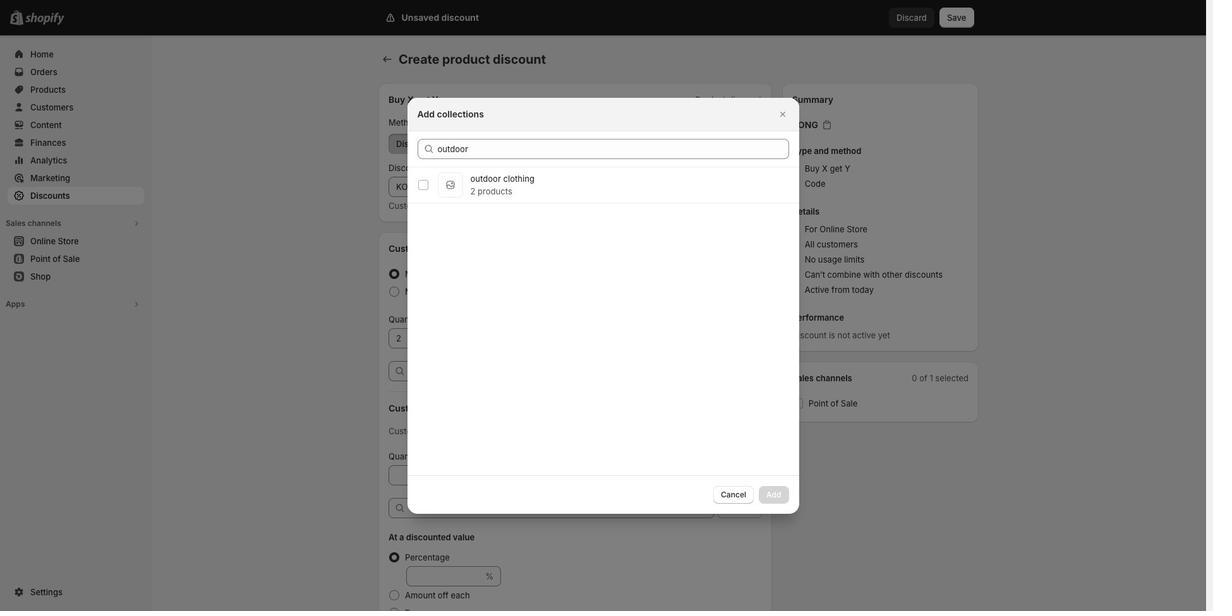 Task type: describe. For each thing, give the bounding box(es) containing it.
shopify image
[[25, 13, 64, 25]]



Task type: locate. For each thing, give the bounding box(es) containing it.
dialog
[[0, 98, 1206, 514]]

Search collections text field
[[438, 139, 789, 159]]



Task type: vqa. For each thing, say whether or not it's contained in the screenshot.
Search collections Text Box
yes



